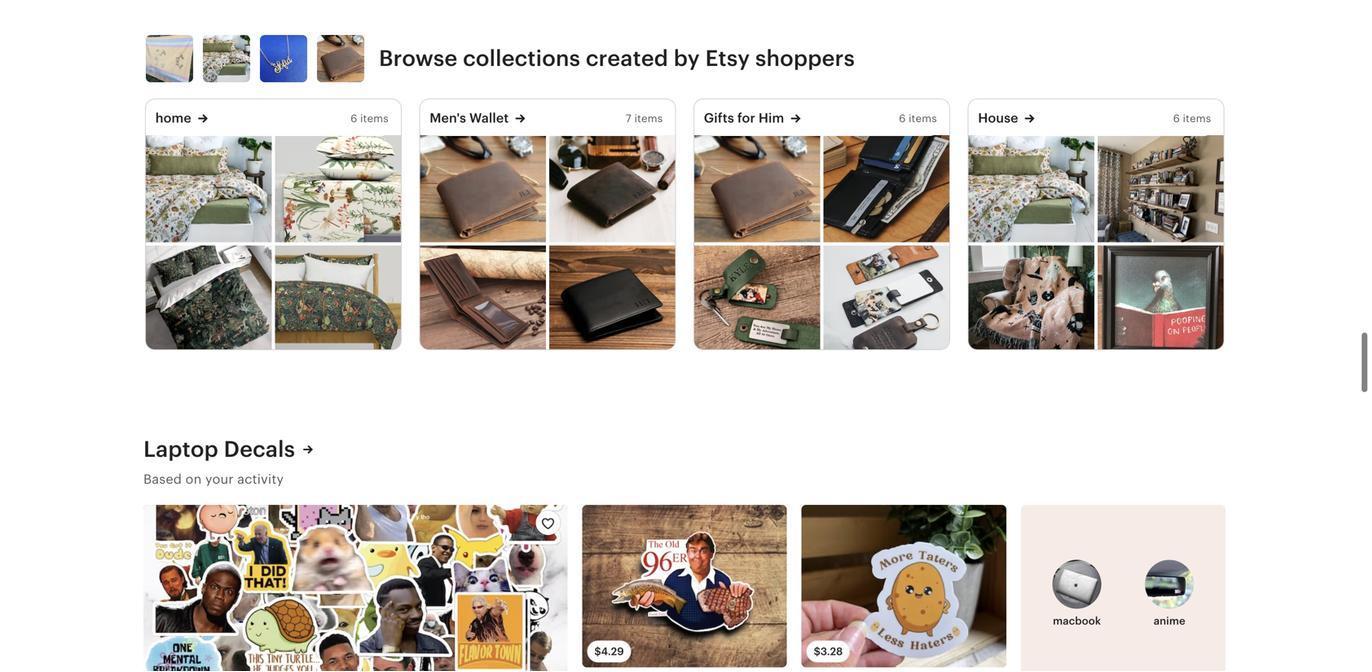 Task type: locate. For each thing, give the bounding box(es) containing it.
1 6 items from the left
[[351, 113, 389, 125]]

leather keychain with photo,  personalized leather photo keychain, engraved keychains with picture, keychain for men image
[[694, 246, 820, 353]]

woodland floral sheets - garden of dragonflies by thistleandfox - vintage style mushroom cotton sateen sheet set bedding by spoonflower image
[[275, 135, 401, 242]]

6
[[351, 113, 357, 125], [899, 113, 906, 125], [1173, 113, 1180, 125]]

4.29
[[601, 646, 624, 658]]

on
[[185, 472, 202, 487]]

by
[[674, 46, 700, 71]]

1 horizontal spatial personalized leather mens wallet, christmas gift for boyfriend, him, husband, father, dad, handwriting engraved custom anniversary wallet image
[[694, 135, 820, 242]]

mushroom linen bedding. 3 piece duvet set. unique vintage mushroom print fabric. king, queen, twin, full, double. forest linen bedding set image
[[146, 135, 272, 242], [969, 135, 1095, 242]]

1 6 from the left
[[351, 113, 357, 125]]

1 horizontal spatial 6
[[899, 113, 906, 125]]

6 items for home
[[351, 113, 389, 125]]

mushroom linen bedding. 3 piece duvet set. unique vintage mushroom print fabric. king, queen, twin, full, double. forest linen bedding set image down home
[[146, 135, 272, 242]]

2 6 from the left
[[899, 113, 906, 125]]

items
[[360, 113, 389, 125], [635, 113, 663, 125], [909, 113, 937, 125], [1183, 113, 1212, 125]]

collections
[[463, 46, 581, 71]]

6 items up personalized leather wallet, personalized wallet, personalized wallet for men, personalized mens wallet, leather wallet, mens leather wallet image
[[899, 113, 937, 125]]

6 for house
[[1173, 113, 1180, 125]]

$
[[595, 646, 601, 658], [814, 646, 821, 658]]

2 horizontal spatial 6 items
[[1173, 113, 1212, 125]]

items right 7
[[635, 113, 663, 125]]

3 6 from the left
[[1173, 113, 1180, 125]]

1 personalized leather mens wallet, christmas gift for boyfriend, him, husband, father, dad, handwriting engraved custom anniversary wallet image from the left
[[420, 135, 546, 242]]

items up farmhouse rustic fixer upper floating shelf, j bracket bookcase shelf, modern blacksmith farmhouse shelf, home office shelf, minimalist. image
[[1183, 113, 1212, 125]]

2 personalized leather mens wallet, christmas gift for boyfriend, him, husband, father, dad, handwriting engraved custom anniversary wallet image from the left
[[694, 135, 820, 242]]

items left men's
[[360, 113, 389, 125]]

1 mushroom linen bedding. 3 piece duvet set. unique vintage mushroom print fabric. king, queen, twin, full, double. forest linen bedding set image from the left
[[146, 135, 272, 242]]

based
[[143, 472, 182, 487]]

0 horizontal spatial 6 items
[[351, 113, 389, 125]]

men's
[[430, 111, 466, 125]]

0 horizontal spatial $
[[595, 646, 601, 658]]

2 mushroom linen bedding. 3 piece duvet set. unique vintage mushroom print fabric. king, queen, twin, full, double. forest linen bedding set image from the left
[[969, 135, 1095, 242]]

1 horizontal spatial 6 items
[[899, 113, 937, 125]]

1 horizontal spatial mushroom linen bedding. 3 piece duvet set. unique vintage mushroom print fabric. king, queen, twin, full, double. forest linen bedding set image
[[969, 135, 1095, 242]]

browse
[[379, 46, 458, 71]]

personalized leather mens wallet, christmas gift for boyfriend, him, husband, father, dad, handwriting engraved custom anniversary wallet image for wallet
[[420, 135, 546, 242]]

6 items up woodland floral sheets - garden of dragonflies by thistleandfox - vintage style mushroom cotton sateen sheet set bedding by spoonflower "image"
[[351, 113, 389, 125]]

1 $ from the left
[[595, 646, 601, 658]]

etsy
[[706, 46, 750, 71]]

mushroom linen bedding. 3 piece duvet set. unique vintage mushroom print fabric. king, queen, twin, full, double. forest linen bedding set image down house
[[969, 135, 1095, 242]]

items left house
[[909, 113, 937, 125]]

2 horizontal spatial 6
[[1173, 113, 1180, 125]]

0 horizontal spatial 6
[[351, 113, 357, 125]]

2 $ from the left
[[814, 646, 821, 658]]

4 items from the left
[[1183, 113, 1212, 125]]

macbook
[[1053, 615, 1101, 628]]

created
[[586, 46, 669, 71]]

2 items from the left
[[635, 113, 663, 125]]

1 items from the left
[[360, 113, 389, 125]]

shoppers
[[756, 46, 855, 71]]

3.28
[[821, 646, 843, 658]]

$ 4.29
[[595, 646, 624, 658]]

anniversary gift for him,personalized wallet,mens wallet,engraved wallet,leather wallet,custom wallet,boyfriend gift for men,gift for dad image
[[549, 246, 675, 353]]

gifts for him
[[704, 111, 785, 125]]

6 up farmhouse rustic fixer upper floating shelf, j bracket bookcase shelf, modern blacksmith farmhouse shelf, home office shelf, minimalist. image
[[1173, 113, 1180, 125]]

2 6 items from the left
[[899, 113, 937, 125]]

laptop decals link
[[143, 435, 313, 464]]

0 horizontal spatial mushroom linen bedding. 3 piece duvet set. unique vintage mushroom print fabric. king, queen, twin, full, double. forest linen bedding set image
[[146, 135, 272, 242]]

him
[[759, 111, 785, 125]]

3 items from the left
[[909, 113, 937, 125]]

1 horizontal spatial $
[[814, 646, 821, 658]]

items for gifts for him
[[909, 113, 937, 125]]

6 up woodland floral sheets - garden of dragonflies by thistleandfox - vintage style mushroom cotton sateen sheet set bedding by spoonflower "image"
[[351, 113, 357, 125]]

3 6 items from the left
[[1173, 113, 1212, 125]]

$ 3.28
[[814, 646, 843, 658]]

6 items
[[351, 113, 389, 125], [899, 113, 937, 125], [1173, 113, 1212, 125]]

personalized leather mens wallet, christmas gift for boyfriend, him, husband, father, dad, handwriting engraved custom anniversary wallet image
[[420, 135, 546, 242], [694, 135, 820, 242]]

personalized leather mens wallet, christmas gift for boyfriend, him, husband, father, dad, handwriting engraved custom anniversary wallet image down wallet
[[420, 135, 546, 242]]

6 up personalized leather wallet, personalized wallet, personalized wallet for men, personalized mens wallet, leather wallet, mens leather wallet image
[[899, 113, 906, 125]]

items for house
[[1183, 113, 1212, 125]]

6 items up farmhouse rustic fixer upper floating shelf, j bracket bookcase shelf, modern blacksmith farmhouse shelf, home office shelf, minimalist. image
[[1173, 113, 1212, 125]]

0 horizontal spatial personalized leather mens wallet, christmas gift for boyfriend, him, husband, father, dad, handwriting engraved custom anniversary wallet image
[[420, 135, 546, 242]]

personalized leather mens wallet, christmas gift for boyfriend, him, husband, father, dad, handwriting engraved custom anniversary wallet image down for
[[694, 135, 820, 242]]



Task type: describe. For each thing, give the bounding box(es) containing it.
based on your activity
[[143, 472, 284, 487]]

house
[[978, 111, 1019, 125]]

7 items
[[626, 113, 663, 125]]

forest and wild animals duvet cover set, nature botanical bedding set, floral animals quilt cover, single double full queen king size, doona image
[[146, 246, 272, 353]]

mushroom linen bedding. 3 piece duvet set. unique vintage mushroom print fabric. king, queen, twin, full, double. forest linen bedding set image for home
[[146, 135, 272, 242]]

the great outdoors fly fishing sticker, john candy art, steak, fishing sticker, fishing gift, the great outdoors movie, tiger trout image
[[582, 506, 787, 668]]

perfect leather rfid wallet christmas engraved genuine leather wallet anniversary gift for him husband boyfriend men father dad son friend image
[[420, 246, 546, 353]]

browse collections created by etsy shoppers
[[379, 46, 855, 71]]

personalized wallet,mens wallet,engraved wallet,groomsmen wallet,leather wallet,custom wallet,boyfriend gift for men,father day gift for him image
[[549, 135, 675, 242]]

6 for home
[[351, 113, 357, 125]]

your
[[205, 472, 234, 487]]

halloween woven throw blanket: black & off white, cute kawaii ghost, goth occult creepy decor, witch decor image
[[969, 246, 1095, 353]]

more taters less haters sticker | water bottle sticker | water resistant | sticker | cute sticker | funny sticker | phone case sticker image
[[802, 506, 1007, 668]]

anime link
[[1129, 560, 1211, 629]]

5-300 pc meme stickers - internet funny diy stickers for hydroflask laptop luggage... waterproof 100% vinyl image
[[143, 506, 568, 672]]

mini photo album keychain anniversary 1 2 5 10 20 and personalized christmas gift for him leather boyfriend dad groom couples photo keychain image
[[824, 246, 949, 353]]

activity
[[237, 472, 284, 487]]

6 items for house
[[1173, 113, 1212, 125]]

$ for 3.28
[[814, 646, 821, 658]]

items for men's wallet
[[635, 113, 663, 125]]

for
[[738, 111, 756, 125]]

farmhouse rustic fixer upper floating shelf, j bracket bookcase shelf, modern blacksmith farmhouse shelf, home office shelf, minimalist. image
[[1098, 135, 1224, 242]]

7
[[626, 113, 632, 125]]

gifts
[[704, 111, 734, 125]]

wallet
[[470, 111, 509, 125]]

cute framed picture of pigeon reading a book, "pooping on people",pet gift, bird gift,funny gift, bird lover, pigeon, black frame, custom image
[[1098, 246, 1224, 353]]

6 items for gifts for him
[[899, 113, 937, 125]]

fairy tale duvet cover - whimsical wonderland by gaiamarfurt - enchanted forest foxes cotton sateen duvet cover bedding by spoonflower image
[[275, 246, 401, 353]]

macbook link
[[1036, 560, 1119, 629]]

6 for gifts for him
[[899, 113, 906, 125]]

items for home
[[360, 113, 389, 125]]

mushroom linen bedding. 3 piece duvet set. unique vintage mushroom print fabric. king, queen, twin, full, double. forest linen bedding set image for house
[[969, 135, 1095, 242]]

personalized leather wallet, personalized wallet, personalized wallet for men, personalized mens wallet, leather wallet, mens leather wallet image
[[824, 135, 949, 242]]

personalized leather mens wallet, christmas gift for boyfriend, him, husband, father, dad, handwriting engraved custom anniversary wallet image for for
[[694, 135, 820, 242]]

home
[[155, 111, 191, 125]]

laptop
[[143, 437, 218, 462]]

anime
[[1154, 615, 1186, 628]]

$ for 4.29
[[595, 646, 601, 658]]

laptop decals
[[143, 437, 295, 462]]

decals
[[224, 437, 295, 462]]

men's wallet
[[430, 111, 509, 125]]



Task type: vqa. For each thing, say whether or not it's contained in the screenshot.
2nd MUSHROOM LINEN BEDDING. 3 piece duvet set. Unique Vintage Mushroom Print Fabric. King, Queen, Twin, Full, Double. Forest linen bedding set image from right
yes



